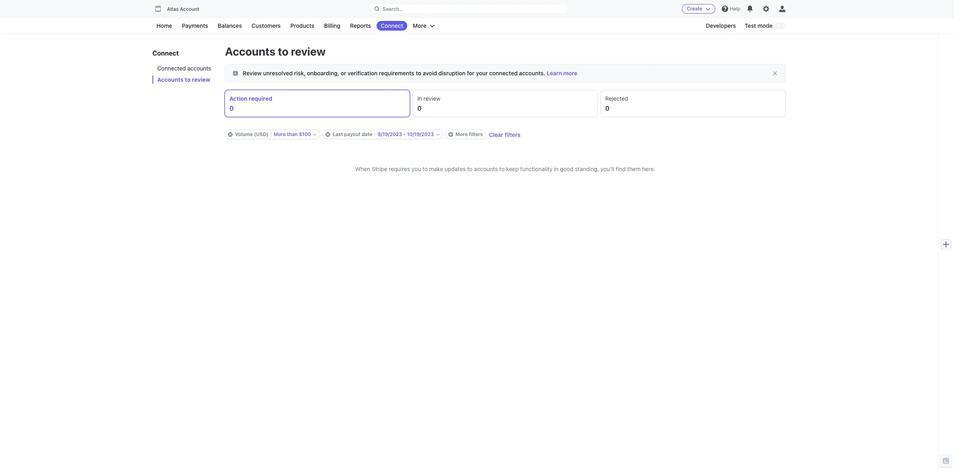 Task type: describe. For each thing, give the bounding box(es) containing it.
payments
[[182, 22, 208, 29]]

keep
[[506, 166, 519, 173]]

customers
[[252, 22, 281, 29]]

more
[[564, 70, 577, 77]]

volume (usd)
[[235, 131, 268, 138]]

home link
[[152, 21, 176, 31]]

products
[[290, 22, 314, 29]]

date
[[362, 131, 372, 138]]

you'll
[[601, 166, 614, 173]]

atlas account
[[167, 6, 199, 12]]

create
[[687, 6, 703, 12]]

connected
[[489, 70, 518, 77]]

clear
[[489, 131, 503, 138]]

edit volume (usd) image
[[313, 133, 317, 136]]

help button
[[719, 2, 744, 15]]

billing
[[324, 22, 340, 29]]

atlas account button
[[152, 3, 207, 15]]

0 inside 'rejected 0'
[[605, 105, 610, 112]]

requirements
[[379, 70, 414, 77]]

make
[[429, 166, 443, 173]]

when stripe requires you to make updates to accounts to keep functionality in good standing, you'll find them here.
[[355, 166, 655, 173]]

(usd)
[[254, 131, 268, 138]]

clear filters
[[489, 131, 521, 138]]

customers link
[[248, 21, 285, 31]]

onboarding,
[[307, 70, 339, 77]]

action
[[229, 95, 247, 102]]

rejected
[[605, 95, 628, 102]]

last
[[333, 131, 343, 138]]

verification
[[348, 70, 378, 77]]

connected accounts link
[[152, 65, 217, 73]]

developers link
[[702, 21, 740, 31]]

account
[[180, 6, 199, 12]]

in
[[417, 95, 422, 102]]

clear filters toolbar
[[225, 130, 786, 140]]

unresolved
[[263, 70, 293, 77]]

in review 0
[[417, 95, 441, 112]]

products link
[[286, 21, 319, 31]]

required
[[249, 95, 272, 102]]

rejected 0
[[605, 95, 628, 112]]

to up unresolved
[[278, 45, 289, 58]]

9/19/2023
[[378, 131, 402, 138]]

accounts to review link
[[152, 76, 217, 84]]

review
[[243, 70, 262, 77]]

10/19/2023
[[407, 131, 434, 138]]

atlas
[[167, 6, 179, 12]]

you
[[412, 166, 421, 173]]

add more filters image
[[448, 132, 453, 137]]

filters for clear filters
[[505, 131, 521, 138]]

than
[[287, 131, 298, 138]]

0 vertical spatial accounts
[[225, 45, 276, 58]]

$100
[[299, 131, 311, 138]]

search…
[[383, 6, 403, 12]]

disruption
[[439, 70, 466, 77]]

developers
[[706, 22, 736, 29]]

review unresolved risk, onboarding, or verification requirements to avoid disruption for your connected accounts. learn more
[[243, 70, 577, 77]]

mode
[[758, 22, 773, 29]]

0 vertical spatial review
[[291, 45, 326, 58]]

review inside 'link'
[[192, 76, 210, 83]]

last payout date
[[333, 131, 372, 138]]

-
[[403, 131, 406, 138]]

updates
[[445, 166, 466, 173]]

clear filters button
[[489, 131, 521, 138]]

learn more link
[[547, 70, 577, 77]]

more button
[[409, 21, 439, 31]]

action required 0
[[229, 95, 272, 112]]

billing link
[[320, 21, 344, 31]]

create button
[[682, 4, 715, 14]]

Search… search field
[[370, 4, 568, 14]]

standing,
[[575, 166, 599, 173]]

good
[[560, 166, 573, 173]]

remove last payout date image
[[326, 132, 330, 137]]

to right updates
[[467, 166, 473, 173]]

learn
[[547, 70, 562, 77]]



Task type: locate. For each thing, give the bounding box(es) containing it.
accounts left keep
[[474, 166, 498, 173]]

them
[[627, 166, 641, 173]]

test mode
[[745, 22, 773, 29]]

0 down rejected
[[605, 105, 610, 112]]

1 horizontal spatial accounts
[[225, 45, 276, 58]]

filters right clear
[[505, 131, 521, 138]]

accounts up "review"
[[225, 45, 276, 58]]

accounts to review
[[225, 45, 326, 58], [157, 76, 210, 83]]

1 horizontal spatial review
[[291, 45, 326, 58]]

1 vertical spatial connect
[[152, 50, 179, 57]]

home
[[156, 22, 172, 29]]

review down connected accounts link
[[192, 76, 210, 83]]

filters left clear
[[469, 131, 483, 138]]

connect
[[381, 22, 403, 29], [152, 50, 179, 57]]

help
[[730, 6, 740, 12]]

more inside button
[[413, 22, 427, 29]]

more right add more filters icon at the top
[[456, 131, 468, 138]]

connected accounts
[[157, 65, 211, 72]]

tab list
[[225, 90, 786, 117]]

payments link
[[178, 21, 212, 31]]

requires
[[389, 166, 410, 173]]

0 for in review 0
[[417, 105, 422, 112]]

to left keep
[[499, 166, 505, 173]]

notifications image
[[747, 6, 753, 12]]

1 vertical spatial accounts
[[474, 166, 498, 173]]

0 horizontal spatial accounts to review
[[157, 76, 210, 83]]

1 horizontal spatial connect
[[381, 22, 403, 29]]

edit last payout date image
[[436, 133, 440, 136]]

to left avoid
[[416, 70, 421, 77]]

accounts up accounts to review 'link'
[[187, 65, 211, 72]]

0 horizontal spatial accounts
[[187, 65, 211, 72]]

2 0 from the left
[[417, 105, 422, 112]]

here.
[[642, 166, 655, 173]]

filters for more filters
[[469, 131, 483, 138]]

1 horizontal spatial more
[[413, 22, 427, 29]]

3 0 from the left
[[605, 105, 610, 112]]

svg image
[[233, 71, 238, 76]]

avoid
[[423, 70, 437, 77]]

when
[[355, 166, 370, 173]]

your
[[476, 70, 488, 77]]

more left than
[[274, 131, 286, 138]]

0 down in on the top of the page
[[417, 105, 422, 112]]

0
[[229, 105, 234, 112], [417, 105, 422, 112], [605, 105, 610, 112]]

accounts
[[225, 45, 276, 58], [157, 76, 183, 83]]

review up risk,
[[291, 45, 326, 58]]

0 horizontal spatial filters
[[469, 131, 483, 138]]

0 horizontal spatial accounts
[[157, 76, 183, 83]]

more
[[413, 22, 427, 29], [274, 131, 286, 138], [456, 131, 468, 138]]

1 vertical spatial accounts to review
[[157, 76, 210, 83]]

1 horizontal spatial filters
[[505, 131, 521, 138]]

0 for action required 0
[[229, 105, 234, 112]]

connect up connected
[[152, 50, 179, 57]]

review
[[291, 45, 326, 58], [192, 76, 210, 83], [424, 95, 441, 102]]

balances
[[218, 22, 242, 29]]

remove volume (usd) image
[[228, 132, 233, 137]]

accounts.
[[519, 70, 545, 77]]

to right you
[[423, 166, 428, 173]]

0 vertical spatial connect
[[381, 22, 403, 29]]

payout
[[344, 131, 361, 138]]

for
[[467, 70, 475, 77]]

tab list containing 0
[[225, 90, 786, 117]]

in
[[554, 166, 559, 173]]

2 horizontal spatial review
[[424, 95, 441, 102]]

9/19/2023 - 10/19/2023
[[378, 131, 434, 138]]

2 horizontal spatial more
[[456, 131, 468, 138]]

or
[[341, 70, 346, 77]]

2 horizontal spatial 0
[[605, 105, 610, 112]]

more for more
[[413, 22, 427, 29]]

0 vertical spatial accounts to review
[[225, 45, 326, 58]]

1 horizontal spatial accounts
[[474, 166, 498, 173]]

connect down search… at left
[[381, 22, 403, 29]]

1 horizontal spatial accounts to review
[[225, 45, 326, 58]]

reports
[[350, 22, 371, 29]]

1 vertical spatial review
[[192, 76, 210, 83]]

more for more than $100
[[274, 131, 286, 138]]

0 down action
[[229, 105, 234, 112]]

0 vertical spatial accounts
[[187, 65, 211, 72]]

find
[[616, 166, 626, 173]]

to down connected accounts link
[[185, 76, 191, 83]]

Search… text field
[[370, 4, 568, 14]]

review right in on the top of the page
[[424, 95, 441, 102]]

review inside in review 0
[[424, 95, 441, 102]]

accounts to review down connected accounts link
[[157, 76, 210, 83]]

test
[[745, 22, 756, 29]]

more than $100
[[274, 131, 311, 138]]

more filters
[[456, 131, 483, 138]]

to inside 'link'
[[185, 76, 191, 83]]

connected
[[157, 65, 186, 72]]

0 horizontal spatial review
[[192, 76, 210, 83]]

volume
[[235, 131, 253, 138]]

risk,
[[294, 70, 306, 77]]

accounts to review inside 'link'
[[157, 76, 210, 83]]

accounts inside 'link'
[[157, 76, 183, 83]]

to
[[278, 45, 289, 58], [416, 70, 421, 77], [185, 76, 191, 83], [423, 166, 428, 173], [467, 166, 473, 173], [499, 166, 505, 173]]

accounts to review up unresolved
[[225, 45, 326, 58]]

connect link
[[377, 21, 407, 31]]

1 vertical spatial accounts
[[157, 76, 183, 83]]

more right the connect link
[[413, 22, 427, 29]]

1 0 from the left
[[229, 105, 234, 112]]

stripe
[[372, 166, 387, 173]]

0 inside action required 0
[[229, 105, 234, 112]]

0 inside in review 0
[[417, 105, 422, 112]]

1 horizontal spatial 0
[[417, 105, 422, 112]]

0 horizontal spatial connect
[[152, 50, 179, 57]]

functionality
[[520, 166, 553, 173]]

accounts down connected
[[157, 76, 183, 83]]

filters
[[505, 131, 521, 138], [469, 131, 483, 138]]

2 vertical spatial review
[[424, 95, 441, 102]]

accounts
[[187, 65, 211, 72], [474, 166, 498, 173]]

0 horizontal spatial 0
[[229, 105, 234, 112]]

0 horizontal spatial more
[[274, 131, 286, 138]]

more for more filters
[[456, 131, 468, 138]]

balances link
[[214, 21, 246, 31]]

reports link
[[346, 21, 375, 31]]



Task type: vqa. For each thing, say whether or not it's contained in the screenshot.
first 0 from right
yes



